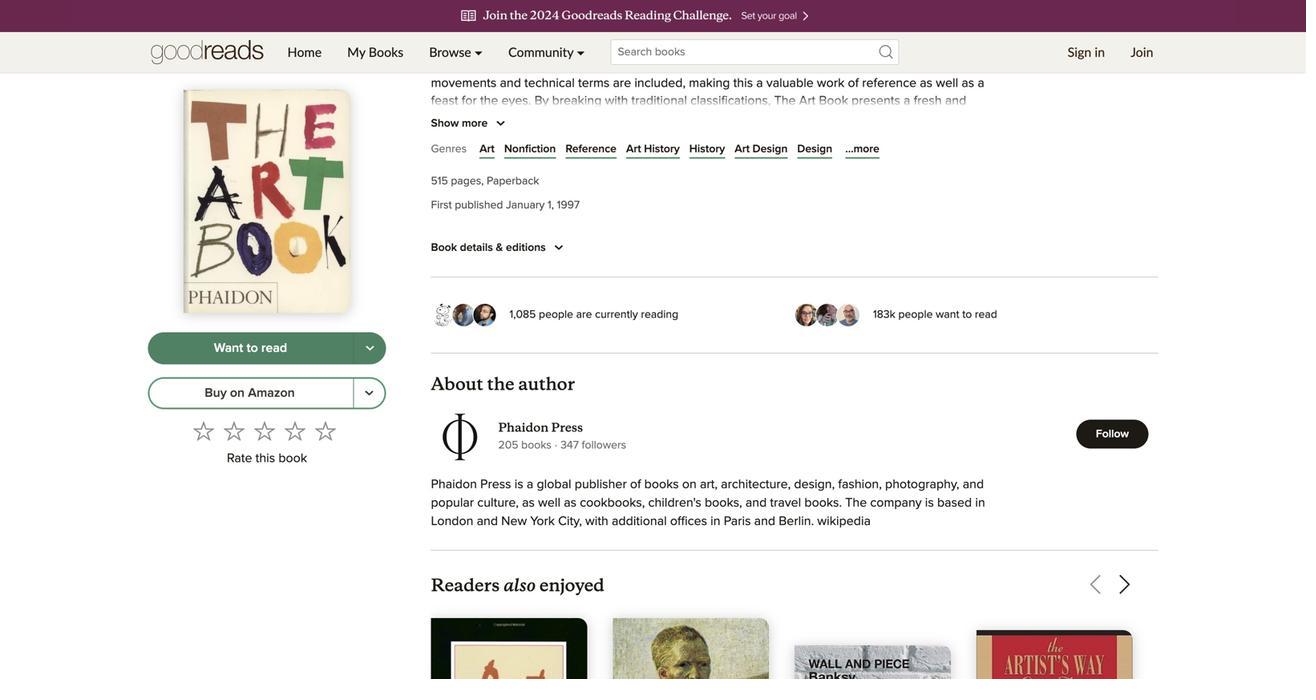 Task type: describe. For each thing, give the bounding box(es) containing it.
show more
[[431, 118, 488, 129]]

wikipedia
[[818, 515, 871, 528]]

▾ for browse ▾
[[475, 44, 483, 60]]

as up multi-
[[962, 77, 975, 90]]

515 pages, paperback
[[431, 176, 539, 187]]

0 vertical spatial the
[[693, 60, 711, 72]]

making
[[689, 77, 730, 90]]

1 design from the left
[[753, 144, 788, 155]]

...more button
[[846, 141, 880, 157]]

london
[[431, 515, 474, 528]]

all
[[801, 24, 814, 37]]

1 vertical spatial is
[[515, 478, 524, 491]]

2 history from the left
[[690, 144, 725, 155]]

phaidon press
[[498, 420, 583, 436]]

times,
[[868, 7, 901, 20]]

publisher
[[575, 478, 627, 491]]

sign
[[1068, 44, 1092, 60]]

artistic
[[914, 60, 951, 72]]

0 vertical spatial read
[[975, 309, 998, 320]]

art history link
[[626, 141, 680, 157]]

browse ▾
[[429, 44, 483, 60]]

january
[[506, 200, 545, 211]]

2 vertical spatial is
[[925, 497, 934, 510]]

each
[[499, 42, 527, 55]]

art for art
[[480, 144, 495, 155]]

sculptors
[[669, 7, 720, 20]]

with inside an a to z guide to 500 great painters and sculptors from medieval to modern times, it debunks art historical classifications by throwing together brilliant examples of all periods, schools, visions and techniques. each artist is represented by a full-page colour plate of a definitive work, accompanied by explanatory and illuminating information on the image and its creator. glossaries of artistic movements and technical terms are included, making this a valuable work of reference as well as a feast for the eyes. by breaking with traditional classifications, the art book presents a fresh and original approach to art: an unparalleled visual sourcebook and a celebration of our rich and multi- faceted culture.
[[605, 95, 628, 108]]

reference
[[862, 77, 917, 90]]

are inside an a to z guide to 500 great painters and sculptors from medieval to modern times, it debunks art historical classifications by throwing together brilliant examples of all periods, schools, visions and techniques. each artist is represented by a full-page colour plate of a definitive work, accompanied by explanatory and illuminating information on the image and its creator. glossaries of artistic movements and technical terms are included, making this a valuable work of reference as well as a feast for the eyes. by breaking with traditional classifications, the art book presents a fresh and original approach to art: an unparalleled visual sourcebook and a celebration of our rich and multi- faceted culture.
[[613, 77, 631, 90]]

page
[[693, 42, 721, 55]]

people for are
[[539, 309, 573, 320]]

buy on amazon link
[[148, 377, 354, 409]]

art,
[[700, 478, 718, 491]]

and left the its
[[752, 60, 774, 72]]

debunks
[[914, 7, 963, 20]]

205 books
[[498, 440, 552, 451]]

a left valuable
[[757, 77, 763, 90]]

press for phaidon press
[[551, 420, 583, 436]]

art design
[[735, 144, 788, 155]]

of left the our
[[864, 112, 875, 125]]

profile image for phaidon press. image
[[431, 408, 489, 466]]

about
[[431, 373, 483, 395]]

amazon
[[248, 387, 295, 400]]

0 vertical spatial by
[[565, 24, 579, 37]]

a inside phaidon press is a global publisher of books on art, architecture, design, fashion, photography, and popular culture, as well as cookbooks, children's books, and travel books. the company is based in london and new york city, with additional offices in paris and berlin. wikipedia
[[527, 478, 534, 491]]

join
[[1131, 44, 1154, 60]]

nonfiction
[[504, 144, 556, 155]]

want
[[936, 309, 960, 320]]

art inside an a to z guide to 500 great painters and sculptors from medieval to modern times, it debunks art historical classifications by throwing together brilliant examples of all periods, schools, visions and techniques. each artist is represented by a full-page colour plate of a definitive work, accompanied by explanatory and illuminating information on the image and its creator. glossaries of artistic movements and technical terms are included, making this a valuable work of reference as well as a feast for the eyes. by breaking with traditional classifications, the art book presents a fresh and original approach to art: an unparalleled visual sourcebook and a celebration of our rich and multi- faceted culture.
[[799, 95, 816, 108]]

history link
[[690, 141, 725, 157]]

followers
[[582, 440, 626, 451]]

and right paris
[[754, 515, 776, 528]]

1,085 people are currently reading
[[510, 309, 679, 320]]

a up multi-
[[978, 77, 985, 90]]

art:
[[547, 112, 565, 125]]

children's
[[648, 497, 702, 510]]

1 history from the left
[[644, 144, 680, 155]]

architecture,
[[721, 478, 791, 491]]

author
[[518, 373, 575, 395]]

phaidon press is a global publisher of books on art, architecture, design, fashion, photography, and popular culture, as well as cookbooks, children's books, and travel books. the company is based in london and new york city, with additional offices in paris and berlin. wikipedia
[[431, 478, 985, 528]]

guide
[[487, 7, 519, 20]]

home link
[[275, 32, 335, 72]]

1 horizontal spatial in
[[975, 497, 985, 510]]

traditional
[[632, 95, 687, 108]]

also
[[504, 571, 536, 596]]

and up together
[[644, 7, 666, 20]]

valuable
[[767, 77, 814, 90]]

follow
[[1096, 429, 1129, 440]]

books.
[[805, 497, 842, 510]]

details
[[460, 242, 493, 253]]

this inside rate this book element
[[256, 452, 275, 465]]

rate 4 out of 5 image
[[285, 421, 306, 441]]

a left full-
[[662, 42, 669, 55]]

book
[[279, 452, 307, 465]]

on inside phaidon press is a global publisher of books on art, architecture, design, fashion, photography, and popular culture, as well as cookbooks, children's books, and travel books. the company is based in london and new york city, with additional offices in paris and berlin. wikipedia
[[682, 478, 697, 491]]

breaking
[[552, 95, 602, 108]]

&
[[496, 242, 503, 253]]

paperback
[[487, 176, 539, 187]]

of left all
[[787, 24, 798, 37]]

cookbooks,
[[580, 497, 645, 510]]

historical
[[431, 24, 481, 37]]

more
[[462, 118, 488, 129]]

and up the eyes. at left top
[[500, 77, 521, 90]]

glossaries
[[838, 60, 896, 72]]

illuminating
[[541, 60, 605, 72]]

editions
[[506, 242, 546, 253]]

show more button
[[431, 114, 510, 133]]

approach
[[476, 112, 529, 125]]

explanatory
[[448, 60, 514, 72]]

and down each
[[517, 60, 538, 72]]

definitive
[[819, 42, 870, 55]]

my books link
[[335, 32, 416, 72]]

1 vertical spatial the
[[480, 95, 498, 108]]

culture,
[[477, 497, 519, 510]]

buy
[[205, 387, 227, 400]]

0 horizontal spatial in
[[711, 515, 721, 528]]

is inside an a to z guide to 500 great painters and sculptors from medieval to modern times, it debunks art historical classifications by throwing together brilliant examples of all periods, schools, visions and techniques. each artist is represented by a full-page colour plate of a definitive work, accompanied by explanatory and illuminating information on the image and its creator. glossaries of artistic movements and technical terms are included, making this a valuable work of reference as well as a feast for the eyes. by breaking with traditional classifications, the art book presents a fresh and original approach to art: an unparalleled visual sourcebook and a celebration of our rich and multi- faceted culture.
[[561, 42, 570, 55]]

as up 'york'
[[522, 497, 535, 510]]

together
[[635, 24, 683, 37]]

it
[[904, 7, 911, 20]]

of down the glossaries
[[848, 77, 859, 90]]

rate this book element
[[148, 416, 386, 471]]

rating 0 out of 5 group
[[188, 416, 341, 446]]

and down the fresh
[[925, 112, 946, 125]]

books inside phaidon press is a global publisher of books on art, architecture, design, fashion, photography, and popular culture, as well as cookbooks, children's books, and travel books. the company is based in london and new york city, with additional offices in paris and berlin. wikipedia
[[645, 478, 679, 491]]

book inside an a to z guide to 500 great painters and sculptors from medieval to modern times, it debunks art historical classifications by throwing together brilliant examples of all periods, schools, visions and techniques. each artist is represented by a full-page colour plate of a definitive work, accompanied by explanatory and illuminating information on the image and its creator. glossaries of artistic movements and technical terms are included, making this a valuable work of reference as well as a feast for the eyes. by breaking with traditional classifications, the art book presents a fresh and original approach to art: an unparalleled visual sourcebook and a celebration of our rich and multi- faceted culture.
[[819, 95, 848, 108]]

rate 1 out of 5 image
[[193, 421, 214, 441]]

art for art history
[[626, 144, 641, 155]]

and down architecture, on the right
[[746, 497, 767, 510]]

photography,
[[885, 478, 960, 491]]

art history
[[626, 144, 680, 155]]

top genres for this book element
[[431, 140, 1158, 164]]

image
[[714, 60, 749, 72]]

schools,
[[866, 24, 912, 37]]

first published january 1, 1997
[[431, 200, 580, 211]]

throwing
[[582, 24, 632, 37]]

▾ for community ▾
[[577, 44, 585, 60]]

an
[[431, 7, 447, 20]]

read inside "want to read" button
[[261, 342, 287, 355]]

first
[[431, 200, 452, 211]]

books
[[369, 44, 404, 60]]

reference link
[[566, 141, 617, 157]]

york
[[530, 515, 555, 528]]

want to read button
[[148, 332, 354, 365]]

rate 2 out of 5 image
[[224, 421, 245, 441]]

home
[[288, 44, 322, 60]]

art link
[[480, 141, 495, 157]]

and up based
[[963, 478, 984, 491]]



Task type: locate. For each thing, give the bounding box(es) containing it.
this right rate
[[256, 452, 275, 465]]

to right want
[[963, 309, 972, 320]]

accompanied
[[907, 42, 983, 55]]

0 vertical spatial book
[[819, 95, 848, 108]]

1 horizontal spatial people
[[899, 309, 933, 320]]

a up creator.
[[809, 42, 816, 55]]

0 horizontal spatial history
[[644, 144, 680, 155]]

books down phaidon press
[[521, 440, 552, 451]]

1 horizontal spatial read
[[975, 309, 998, 320]]

▾ right browse
[[475, 44, 483, 60]]

design link
[[798, 141, 833, 157]]

with inside phaidon press is a global publisher of books on art, architecture, design, fashion, photography, and popular culture, as well as cookbooks, children's books, and travel books. the company is based in london and new york city, with additional offices in paris and berlin. wikipedia
[[585, 515, 609, 528]]

modern
[[821, 7, 864, 20]]

people for want
[[899, 309, 933, 320]]

an a to z guide to 500 great painters and sculptors from medieval to modern times, it debunks art historical classifications by throwing together brilliant examples of all periods, schools, visions and techniques. each artist is represented by a full-page colour plate of a definitive work, accompanied by explanatory and illuminating information on the image and its creator. glossaries of artistic movements and technical terms are included, making this a valuable work of reference as well as a feast for the eyes. by breaking with traditional classifications, the art book presents a fresh and original approach to art: an unparalleled visual sourcebook and a celebration of our rich and multi- faceted culture.
[[431, 7, 985, 143]]

press up culture,
[[480, 478, 511, 491]]

183k
[[873, 309, 896, 320]]

the
[[693, 60, 711, 72], [480, 95, 498, 108], [487, 373, 514, 395]]

as up city,
[[564, 497, 577, 510]]

in down books,
[[711, 515, 721, 528]]

to left art:
[[532, 112, 544, 125]]

0 horizontal spatial well
[[538, 497, 561, 510]]

sign in link
[[1055, 32, 1118, 72]]

from
[[723, 7, 749, 20]]

1 horizontal spatial is
[[561, 42, 570, 55]]

art down valuable
[[799, 95, 816, 108]]

travel
[[770, 497, 801, 510]]

515
[[431, 176, 448, 187]]

1 vertical spatial with
[[585, 515, 609, 528]]

an
[[568, 112, 582, 125]]

home image
[[151, 32, 263, 72]]

to inside button
[[247, 342, 258, 355]]

press for phaidon press is a global publisher of books on art, architecture, design, fashion, photography, and popular culture, as well as cookbooks, children's books, and travel books. the company is based in london and new york city, with additional offices in paris and berlin. wikipedia
[[480, 478, 511, 491]]

Search by book title or ISBN text field
[[611, 39, 899, 65]]

on right buy
[[230, 387, 245, 400]]

1 vertical spatial press
[[480, 478, 511, 491]]

with up unparalleled
[[605, 95, 628, 108]]

book details & editions
[[431, 242, 546, 253]]

by down techniques.
[[431, 60, 445, 72]]

500
[[537, 7, 560, 20]]

2 ▾ from the left
[[577, 44, 585, 60]]

berlin.
[[779, 515, 814, 528]]

1 vertical spatial the
[[846, 497, 867, 510]]

0 horizontal spatial is
[[515, 478, 524, 491]]

0 vertical spatial with
[[605, 95, 628, 108]]

and down culture,
[[477, 515, 498, 528]]

well inside phaidon press is a global publisher of books on art, architecture, design, fashion, photography, and popular culture, as well as cookbooks, children's books, and travel books. the company is based in london and new york city, with additional offices in paris and berlin. wikipedia
[[538, 497, 561, 510]]

on
[[675, 60, 690, 72], [230, 387, 245, 400], [682, 478, 697, 491]]

in inside sign in "link"
[[1095, 44, 1105, 60]]

2 vertical spatial the
[[487, 373, 514, 395]]

book inside button
[[431, 242, 457, 253]]

rate
[[227, 452, 252, 465]]

in right based
[[975, 497, 985, 510]]

is up culture,
[[515, 478, 524, 491]]

1 vertical spatial read
[[261, 342, 287, 355]]

1,
[[548, 200, 554, 211]]

1 vertical spatial books
[[645, 478, 679, 491]]

1 vertical spatial are
[[576, 309, 592, 320]]

0 horizontal spatial design
[[753, 144, 788, 155]]

the inside an a to z guide to 500 great painters and sculptors from medieval to modern times, it debunks art historical classifications by throwing together brilliant examples of all periods, schools, visions and techniques. each artist is represented by a full-page colour plate of a definitive work, accompanied by explanatory and illuminating information on the image and its creator. glossaries of artistic movements and technical terms are included, making this a valuable work of reference as well as a feast for the eyes. by breaking with traditional classifications, the art book presents a fresh and original approach to art: an unparalleled visual sourcebook and a celebration of our rich and multi- faceted culture.
[[774, 95, 796, 108]]

browse ▾ link
[[416, 32, 496, 72]]

with
[[605, 95, 628, 108], [585, 515, 609, 528]]

book left details
[[431, 242, 457, 253]]

my books
[[347, 44, 404, 60]]

book
[[819, 95, 848, 108], [431, 242, 457, 253]]

read up amazon
[[261, 342, 287, 355]]

0 horizontal spatial by
[[431, 60, 445, 72]]

by
[[535, 95, 549, 108]]

1 horizontal spatial this
[[733, 77, 753, 90]]

a
[[662, 42, 669, 55], [809, 42, 816, 55], [757, 77, 763, 90], [978, 77, 985, 90], [904, 95, 911, 108], [788, 112, 795, 125], [527, 478, 534, 491]]

plate
[[763, 42, 791, 55]]

well down artistic
[[936, 77, 959, 90]]

the right about
[[487, 373, 514, 395]]

1 people from the left
[[539, 309, 573, 320]]

art down culture.
[[480, 144, 495, 155]]

press inside phaidon press is a global publisher of books on art, architecture, design, fashion, photography, and popular culture, as well as cookbooks, children's books, and travel books. the company is based in london and new york city, with additional offices in paris and berlin. wikipedia
[[480, 478, 511, 491]]

1 vertical spatial well
[[538, 497, 561, 510]]

people right 1,085
[[539, 309, 573, 320]]

phaidon up 'popular'
[[431, 478, 477, 491]]

0 vertical spatial in
[[1095, 44, 1105, 60]]

2 vertical spatial on
[[682, 478, 697, 491]]

books up children's
[[645, 478, 679, 491]]

its
[[777, 60, 789, 72]]

this down image
[[733, 77, 753, 90]]

art down unparalleled
[[626, 144, 641, 155]]

the down valuable
[[774, 95, 796, 108]]

0 vertical spatial the
[[774, 95, 796, 108]]

on left art,
[[682, 478, 697, 491]]

of inside phaidon press is a global publisher of books on art, architecture, design, fashion, photography, and popular culture, as well as cookbooks, children's books, and travel books. the company is based in london and new york city, with additional offices in paris and berlin. wikipedia
[[630, 478, 641, 491]]

0 vertical spatial phaidon
[[498, 420, 549, 436]]

paris
[[724, 515, 751, 528]]

0 horizontal spatial books
[[521, 440, 552, 451]]

0 vertical spatial is
[[561, 42, 570, 55]]

2 people from the left
[[899, 309, 933, 320]]

faceted
[[431, 130, 473, 143]]

join goodreads' 2024 reading challenge image
[[70, 0, 1236, 32]]

press
[[551, 420, 583, 436], [480, 478, 511, 491]]

phaidon for phaidon press
[[498, 420, 549, 436]]

347 followers
[[561, 440, 626, 451]]

0 horizontal spatial people
[[539, 309, 573, 320]]

design
[[753, 144, 788, 155], [798, 144, 833, 155]]

1 horizontal spatial ▾
[[577, 44, 585, 60]]

technical
[[525, 77, 575, 90]]

is up illuminating
[[561, 42, 570, 55]]

1 horizontal spatial design
[[798, 144, 833, 155]]

and down art
[[957, 24, 978, 37]]

feast
[[431, 95, 458, 108]]

the down fashion,
[[846, 497, 867, 510]]

phaidon inside phaidon press is a global publisher of books on art, architecture, design, fashion, photography, and popular culture, as well as cookbooks, children's books, and travel books. the company is based in london and new york city, with additional offices in paris and berlin. wikipedia
[[431, 478, 477, 491]]

phaidon press link
[[498, 420, 626, 436]]

1 horizontal spatial books
[[645, 478, 679, 491]]

1 vertical spatial book
[[431, 242, 457, 253]]

included,
[[635, 77, 686, 90]]

a up top genres for this book element
[[788, 112, 795, 125]]

press inside phaidon press link
[[551, 420, 583, 436]]

community
[[508, 44, 574, 60]]

a up rich
[[904, 95, 911, 108]]

1997
[[557, 200, 580, 211]]

books
[[521, 440, 552, 451], [645, 478, 679, 491]]

is down the photography,
[[925, 497, 934, 510]]

0 vertical spatial well
[[936, 77, 959, 90]]

well down global
[[538, 497, 561, 510]]

0 vertical spatial on
[[675, 60, 690, 72]]

visual
[[658, 112, 690, 125]]

347
[[561, 440, 579, 451]]

the inside phaidon press is a global publisher of books on art, architecture, design, fashion, photography, and popular culture, as well as cookbooks, children's books, and travel books. the company is based in london and new york city, with additional offices in paris and berlin. wikipedia
[[846, 497, 867, 510]]

classifications
[[485, 24, 562, 37]]

the down page
[[693, 60, 711, 72]]

great
[[563, 7, 592, 20]]

culture.
[[477, 130, 518, 143]]

movements
[[431, 77, 497, 90]]

by
[[565, 24, 579, 37], [645, 42, 659, 55], [431, 60, 445, 72]]

1 horizontal spatial book
[[819, 95, 848, 108]]

history down sourcebook
[[690, 144, 725, 155]]

based
[[937, 497, 972, 510]]

this inside an a to z guide to 500 great painters and sculptors from medieval to modern times, it debunks art historical classifications by throwing together brilliant examples of all periods, schools, visions and techniques. each artist is represented by a full-page colour plate of a definitive work, accompanied by explanatory and illuminating information on the image and its creator. glossaries of artistic movements and technical terms are included, making this a valuable work of reference as well as a feast for the eyes. by breaking with traditional classifications, the art book presents a fresh and original approach to art: an unparalleled visual sourcebook and a celebration of our rich and multi- faceted culture.
[[733, 77, 753, 90]]

▾ down throwing
[[577, 44, 585, 60]]

book down work
[[819, 95, 848, 108]]

1 horizontal spatial are
[[613, 77, 631, 90]]

additional
[[612, 515, 667, 528]]

art
[[799, 95, 816, 108], [480, 144, 495, 155], [626, 144, 641, 155], [735, 144, 750, 155]]

visions
[[915, 24, 954, 37]]

currently
[[595, 309, 638, 320]]

of
[[787, 24, 798, 37], [795, 42, 805, 55], [900, 60, 911, 72], [848, 77, 859, 90], [864, 112, 875, 125], [630, 478, 641, 491]]

0 horizontal spatial press
[[480, 478, 511, 491]]

rich
[[901, 112, 921, 125]]

nonfiction link
[[504, 141, 556, 157]]

reading
[[641, 309, 679, 320]]

presents
[[852, 95, 901, 108]]

creator.
[[793, 60, 835, 72]]

read right want
[[975, 309, 998, 320]]

0 horizontal spatial phaidon
[[431, 478, 477, 491]]

art down sourcebook
[[735, 144, 750, 155]]

1 horizontal spatial press
[[551, 420, 583, 436]]

phaidon up the 205 books at bottom left
[[498, 420, 549, 436]]

rate 5 out of 5 image
[[315, 421, 336, 441]]

periods,
[[817, 24, 863, 37]]

0 horizontal spatial the
[[774, 95, 796, 108]]

a left global
[[527, 478, 534, 491]]

by down great
[[565, 24, 579, 37]]

to left z
[[462, 7, 473, 20]]

readers also enjoyed
[[431, 571, 605, 596]]

2 horizontal spatial is
[[925, 497, 934, 510]]

well inside an a to z guide to 500 great painters and sculptors from medieval to modern times, it debunks art historical classifications by throwing together brilliant examples of all periods, schools, visions and techniques. each artist is represented by a full-page colour plate of a definitive work, accompanied by explanatory and illuminating information on the image and its creator. glossaries of artistic movements and technical terms are included, making this a valuable work of reference as well as a feast for the eyes. by breaking with traditional classifications, the art book presents a fresh and original approach to art: an unparalleled visual sourcebook and a celebration of our rich and multi- faceted culture.
[[936, 77, 959, 90]]

design left design 'link'
[[753, 144, 788, 155]]

to right the want
[[247, 342, 258, 355]]

are down information on the top
[[613, 77, 631, 90]]

0 horizontal spatial read
[[261, 342, 287, 355]]

book cover image
[[431, 618, 587, 679], [613, 618, 769, 679], [977, 630, 1133, 679], [795, 646, 951, 679]]

None search field
[[598, 39, 912, 65]]

original
[[431, 112, 473, 125]]

of up cookbooks,
[[630, 478, 641, 491]]

z
[[476, 7, 484, 20]]

are left "currently"
[[576, 309, 592, 320]]

1 horizontal spatial phaidon
[[498, 420, 549, 436]]

phaidon for phaidon press is a global publisher of books on art, architecture, design, fashion, photography, and popular culture, as well as cookbooks, children's books, and travel books. the company is based in london and new york city, with additional offices in paris and berlin. wikipedia
[[431, 478, 477, 491]]

design,
[[794, 478, 835, 491]]

history down visual
[[644, 144, 680, 155]]

0 vertical spatial are
[[613, 77, 631, 90]]

0 horizontal spatial this
[[256, 452, 275, 465]]

1 vertical spatial on
[[230, 387, 245, 400]]

design down celebration
[[798, 144, 833, 155]]

press up 347
[[551, 420, 583, 436]]

of down all
[[795, 42, 805, 55]]

on down full-
[[675, 60, 690, 72]]

0 horizontal spatial book
[[431, 242, 457, 253]]

rate 3 out of 5 image
[[254, 421, 275, 441]]

sourcebook
[[693, 112, 760, 125]]

rate this book
[[227, 452, 307, 465]]

of up reference
[[900, 60, 911, 72]]

want
[[214, 342, 243, 355]]

0 vertical spatial press
[[551, 420, 583, 436]]

1 vertical spatial by
[[645, 42, 659, 55]]

the right for
[[480, 95, 498, 108]]

with down cookbooks,
[[585, 515, 609, 528]]

0 vertical spatial books
[[521, 440, 552, 451]]

work
[[817, 77, 845, 90]]

1 ▾ from the left
[[475, 44, 483, 60]]

in right sign
[[1095, 44, 1105, 60]]

1 horizontal spatial well
[[936, 77, 959, 90]]

0 horizontal spatial are
[[576, 309, 592, 320]]

sign in
[[1068, 44, 1105, 60]]

by down together
[[645, 42, 659, 55]]

to up all
[[806, 7, 818, 20]]

0 horizontal spatial ▾
[[475, 44, 483, 60]]

2 vertical spatial by
[[431, 60, 445, 72]]

...more
[[846, 144, 880, 155]]

book details & editions button
[[431, 238, 568, 257]]

1 horizontal spatial history
[[690, 144, 725, 155]]

and up art design
[[763, 112, 785, 125]]

follow button
[[1077, 420, 1149, 449]]

people right 183k
[[899, 309, 933, 320]]

on inside an a to z guide to 500 great painters and sculptors from medieval to modern times, it debunks art historical classifications by throwing together brilliant examples of all periods, schools, visions and techniques. each artist is represented by a full-page colour plate of a definitive work, accompanied by explanatory and illuminating information on the image and its creator. glossaries of artistic movements and technical terms are included, making this a valuable work of reference as well as a feast for the eyes. by breaking with traditional classifications, the art book presents a fresh and original approach to art: an unparalleled visual sourcebook and a celebration of our rich and multi- faceted culture.
[[675, 60, 690, 72]]

2 vertical spatial in
[[711, 515, 721, 528]]

1 vertical spatial phaidon
[[431, 478, 477, 491]]

fashion,
[[838, 478, 882, 491]]

0 vertical spatial this
[[733, 77, 753, 90]]

to
[[462, 7, 473, 20], [522, 7, 533, 20], [806, 7, 818, 20], [532, 112, 544, 125], [963, 309, 972, 320], [247, 342, 258, 355]]

techniques.
[[431, 42, 496, 55]]

terms
[[578, 77, 610, 90]]

and up multi-
[[945, 95, 967, 108]]

1 horizontal spatial by
[[565, 24, 579, 37]]

2 horizontal spatial by
[[645, 42, 659, 55]]

2 horizontal spatial in
[[1095, 44, 1105, 60]]

as up the fresh
[[920, 77, 933, 90]]

art for art design
[[735, 144, 750, 155]]

for
[[462, 95, 477, 108]]

show
[[431, 118, 459, 129]]

to up classifications
[[522, 7, 533, 20]]

2 design from the left
[[798, 144, 833, 155]]

1 horizontal spatial the
[[846, 497, 867, 510]]

1 vertical spatial in
[[975, 497, 985, 510]]

1 vertical spatial this
[[256, 452, 275, 465]]



Task type: vqa. For each thing, say whether or not it's contained in the screenshot.
Community ▾
yes



